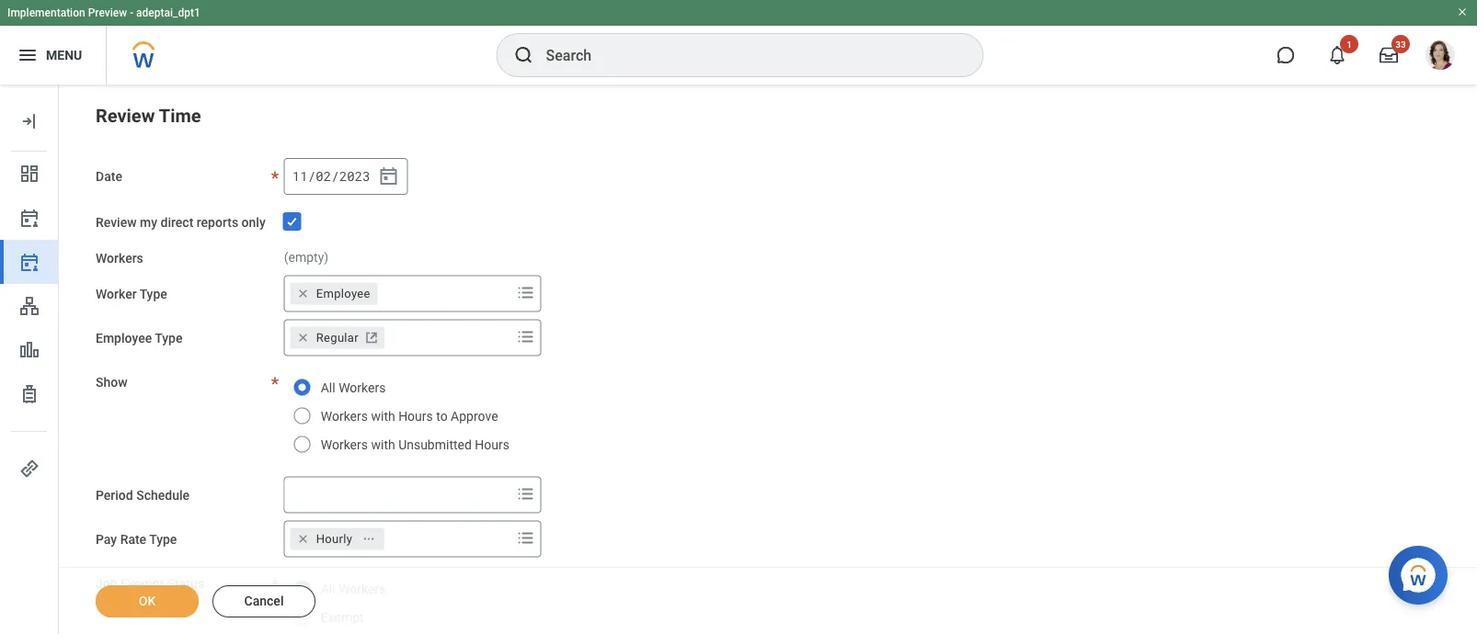 Task type: describe. For each thing, give the bounding box(es) containing it.
33
[[1396, 39, 1407, 50]]

-
[[130, 6, 134, 19]]

date group
[[284, 158, 408, 195]]

workers with unsubmitted hours
[[321, 438, 510, 453]]

status
[[167, 577, 204, 592]]

unsubmitted
[[399, 438, 472, 453]]

with for hours
[[371, 410, 395, 425]]

workers down 'ext link' icon
[[339, 381, 386, 396]]

menu
[[46, 47, 82, 63]]

workers with hours to approve
[[321, 410, 498, 425]]

to
[[436, 410, 448, 425]]

regular
[[316, 331, 359, 345]]

preview
[[88, 6, 127, 19]]

prompts image for employee type
[[515, 326, 537, 348]]

close environment banner image
[[1458, 6, 1469, 17]]

employee for employee
[[316, 287, 371, 301]]

hourly element
[[316, 531, 353, 548]]

search image
[[513, 44, 535, 66]]

employee type
[[96, 331, 183, 346]]

implementation
[[7, 6, 85, 19]]

review time
[[96, 105, 201, 127]]

check small image
[[281, 211, 303, 233]]

menu banner
[[0, 0, 1478, 85]]

prompts image for pay rate type
[[515, 528, 537, 550]]

workers down related actions image
[[339, 582, 386, 598]]

33 button
[[1369, 35, 1411, 75]]

justify image
[[17, 44, 39, 66]]

rate
[[120, 532, 146, 548]]

employee, press delete to clear value. option
[[291, 283, 378, 305]]

notifications large image
[[1329, 46, 1347, 64]]

period schedule
[[96, 488, 190, 503]]

2023
[[339, 168, 370, 185]]

job exempt status
[[96, 577, 204, 592]]

workers for workers with hours to approve
[[321, 410, 368, 425]]

transformation import image
[[18, 110, 40, 133]]

1
[[1347, 39, 1353, 50]]

2 calendar user solid image from the top
[[18, 251, 40, 273]]

schedule
[[136, 488, 190, 503]]

only
[[242, 215, 266, 231]]

1 vertical spatial exempt
[[321, 611, 364, 626]]

approve
[[451, 410, 498, 425]]

my
[[140, 215, 157, 231]]

1 button
[[1318, 35, 1359, 75]]

2 vertical spatial type
[[149, 532, 177, 548]]

type for employee type
[[155, 331, 183, 346]]

worker type
[[96, 287, 167, 302]]

implementation preview -   adeptai_dpt1
[[7, 6, 200, 19]]

inbox large image
[[1380, 46, 1399, 64]]

related actions image
[[363, 533, 376, 546]]

1 / from the left
[[308, 168, 316, 185]]

all workers for workers with hours to approve
[[321, 381, 386, 396]]

(empty)
[[284, 250, 329, 265]]

all workers for exempt
[[321, 582, 386, 598]]

Period Schedule field
[[285, 479, 511, 512]]

ext link image
[[363, 329, 381, 347]]

all for workers with hours to approve
[[321, 381, 336, 396]]

employee element
[[316, 286, 371, 302]]

menu button
[[0, 26, 106, 85]]

11
[[292, 168, 308, 185]]



Task type: locate. For each thing, give the bounding box(es) containing it.
direct
[[161, 215, 194, 231]]

period
[[96, 488, 133, 503]]

2 all workers from the top
[[321, 582, 386, 598]]

type right rate
[[149, 532, 177, 548]]

exempt up ok
[[121, 577, 164, 592]]

0 horizontal spatial hours
[[399, 410, 433, 425]]

regular, press delete to clear value, ctrl + enter opens in new window. option
[[291, 327, 385, 349]]

1 vertical spatial calendar user solid image
[[18, 251, 40, 273]]

2 review from the top
[[96, 215, 137, 231]]

hours down approve
[[475, 438, 510, 453]]

calendar user solid image
[[18, 207, 40, 229], [18, 251, 40, 273]]

pay rate type
[[96, 532, 177, 548]]

0 horizontal spatial employee
[[96, 331, 152, 346]]

view team image
[[18, 295, 40, 317]]

employee inside option
[[316, 287, 371, 301]]

exempt down hourly, press delete to clear value. 'option'
[[321, 611, 364, 626]]

0 horizontal spatial /
[[308, 168, 316, 185]]

0 vertical spatial hours
[[399, 410, 433, 425]]

0 vertical spatial review
[[96, 105, 155, 127]]

calendar image
[[378, 166, 400, 188]]

reports
[[197, 215, 238, 231]]

regular element
[[316, 330, 359, 346]]

type
[[140, 287, 167, 302], [155, 331, 183, 346], [149, 532, 177, 548]]

x small image
[[294, 285, 313, 303], [294, 531, 313, 549]]

profile logan mcneil image
[[1426, 40, 1456, 74]]

navigation pane region
[[0, 85, 59, 635]]

workers for workers with unsubmitted hours
[[321, 438, 368, 453]]

all down regular, press delete to clear value, ctrl + enter opens in new window. "option"
[[321, 381, 336, 396]]

chart image
[[18, 340, 40, 362]]

0 vertical spatial all workers
[[321, 381, 386, 396]]

prompts image for period schedule
[[515, 484, 537, 506]]

1 with from the top
[[371, 410, 395, 425]]

exempt
[[121, 577, 164, 592], [321, 611, 364, 626]]

ok
[[139, 594, 156, 610]]

all
[[321, 381, 336, 396], [321, 582, 336, 598]]

1 vertical spatial x small image
[[294, 531, 313, 549]]

1 horizontal spatial /
[[331, 168, 339, 185]]

prompts image
[[515, 282, 537, 304], [515, 326, 537, 348], [515, 484, 537, 506], [515, 528, 537, 550]]

calendar user solid image up "view team" image
[[18, 251, 40, 273]]

adeptai_dpt1
[[136, 6, 200, 19]]

type right worker
[[140, 287, 167, 302]]

2 with from the top
[[371, 438, 395, 453]]

with down 'workers with hours to approve' at the bottom left
[[371, 438, 395, 453]]

time
[[159, 105, 201, 127]]

0 vertical spatial x small image
[[294, 285, 313, 303]]

workers
[[96, 251, 143, 266], [339, 381, 386, 396], [321, 410, 368, 425], [321, 438, 368, 453], [339, 582, 386, 598]]

job
[[96, 577, 117, 592]]

Search Workday  search field
[[546, 35, 946, 75]]

1 prompts image from the top
[[515, 282, 537, 304]]

all down hourly
[[321, 582, 336, 598]]

employee
[[316, 287, 371, 301], [96, 331, 152, 346]]

type for worker type
[[140, 287, 167, 302]]

cancel button
[[213, 586, 316, 618]]

0 vertical spatial all
[[321, 381, 336, 396]]

3 prompts image from the top
[[515, 484, 537, 506]]

1 vertical spatial with
[[371, 438, 395, 453]]

/ right 02
[[331, 168, 339, 185]]

x small image
[[294, 329, 313, 347]]

2 x small image from the top
[[294, 531, 313, 549]]

1 all workers from the top
[[321, 381, 386, 396]]

workers up worker
[[96, 251, 143, 266]]

4 prompts image from the top
[[515, 528, 537, 550]]

1 vertical spatial all workers
[[321, 582, 386, 598]]

x small image for worker type
[[294, 285, 313, 303]]

review
[[96, 105, 155, 127], [96, 215, 137, 231]]

1 horizontal spatial exempt
[[321, 611, 364, 626]]

1 vertical spatial employee
[[96, 331, 152, 346]]

task timeoff image
[[18, 384, 40, 406]]

with for unsubmitted
[[371, 438, 395, 453]]

all workers down regular, press delete to clear value, ctrl + enter opens in new window. "option"
[[321, 381, 386, 396]]

0 vertical spatial with
[[371, 410, 395, 425]]

all for exempt
[[321, 582, 336, 598]]

1 review from the top
[[96, 105, 155, 127]]

calendar user solid image down dashboard icon
[[18, 207, 40, 229]]

review for review my direct reports only
[[96, 215, 137, 231]]

review for review time
[[96, 105, 155, 127]]

0 vertical spatial calendar user solid image
[[18, 207, 40, 229]]

1 vertical spatial review
[[96, 215, 137, 231]]

with
[[371, 410, 395, 425], [371, 438, 395, 453]]

pay
[[96, 532, 117, 548]]

x small image inside employee, press delete to clear value. option
[[294, 285, 313, 303]]

02
[[316, 168, 331, 185]]

link image
[[18, 458, 40, 480]]

hours left the to
[[399, 410, 433, 425]]

worker
[[96, 287, 137, 302]]

with up workers with unsubmitted hours
[[371, 410, 395, 425]]

x small image inside hourly, press delete to clear value. 'option'
[[294, 531, 313, 549]]

0 vertical spatial exempt
[[121, 577, 164, 592]]

workers down 'workers with hours to approve' at the bottom left
[[321, 438, 368, 453]]

review left time
[[96, 105, 155, 127]]

0 vertical spatial type
[[140, 287, 167, 302]]

0 horizontal spatial exempt
[[121, 577, 164, 592]]

employee down worker
[[96, 331, 152, 346]]

prompts image for worker type
[[515, 282, 537, 304]]

x small image down '(empty)'
[[294, 285, 313, 303]]

1 horizontal spatial hours
[[475, 438, 510, 453]]

employee up regular, press delete to clear value, ctrl + enter opens in new window. "option"
[[316, 287, 371, 301]]

1 vertical spatial type
[[155, 331, 183, 346]]

1 calendar user solid image from the top
[[18, 207, 40, 229]]

cancel
[[244, 594, 284, 610]]

1 vertical spatial hours
[[475, 438, 510, 453]]

hours
[[399, 410, 433, 425], [475, 438, 510, 453]]

show
[[96, 375, 128, 390]]

1 horizontal spatial employee
[[316, 287, 371, 301]]

11 / 02 / 2023
[[292, 168, 370, 185]]

ok button
[[96, 586, 199, 618]]

workers up workers with unsubmitted hours
[[321, 410, 368, 425]]

x small image left hourly
[[294, 531, 313, 549]]

2 prompts image from the top
[[515, 326, 537, 348]]

type down worker type
[[155, 331, 183, 346]]

/ right 11
[[308, 168, 316, 185]]

all workers
[[321, 381, 386, 396], [321, 582, 386, 598]]

1 x small image from the top
[[294, 285, 313, 303]]

2 / from the left
[[331, 168, 339, 185]]

1 vertical spatial all
[[321, 582, 336, 598]]

date
[[96, 169, 122, 184]]

hourly, press delete to clear value. option
[[291, 529, 385, 551]]

employee for employee type
[[96, 331, 152, 346]]

0 vertical spatial employee
[[316, 287, 371, 301]]

workers for workers
[[96, 251, 143, 266]]

dashboard image
[[18, 163, 40, 185]]

x small image for pay rate type
[[294, 531, 313, 549]]

review my direct reports only
[[96, 215, 266, 231]]

review left my
[[96, 215, 137, 231]]

/
[[308, 168, 316, 185], [331, 168, 339, 185]]

all workers down hourly, press delete to clear value. 'option'
[[321, 582, 386, 598]]

1 all from the top
[[321, 381, 336, 396]]

2 all from the top
[[321, 582, 336, 598]]

hourly
[[316, 533, 353, 547]]



Task type: vqa. For each thing, say whether or not it's contained in the screenshot.
the leftmost Desjardins
no



